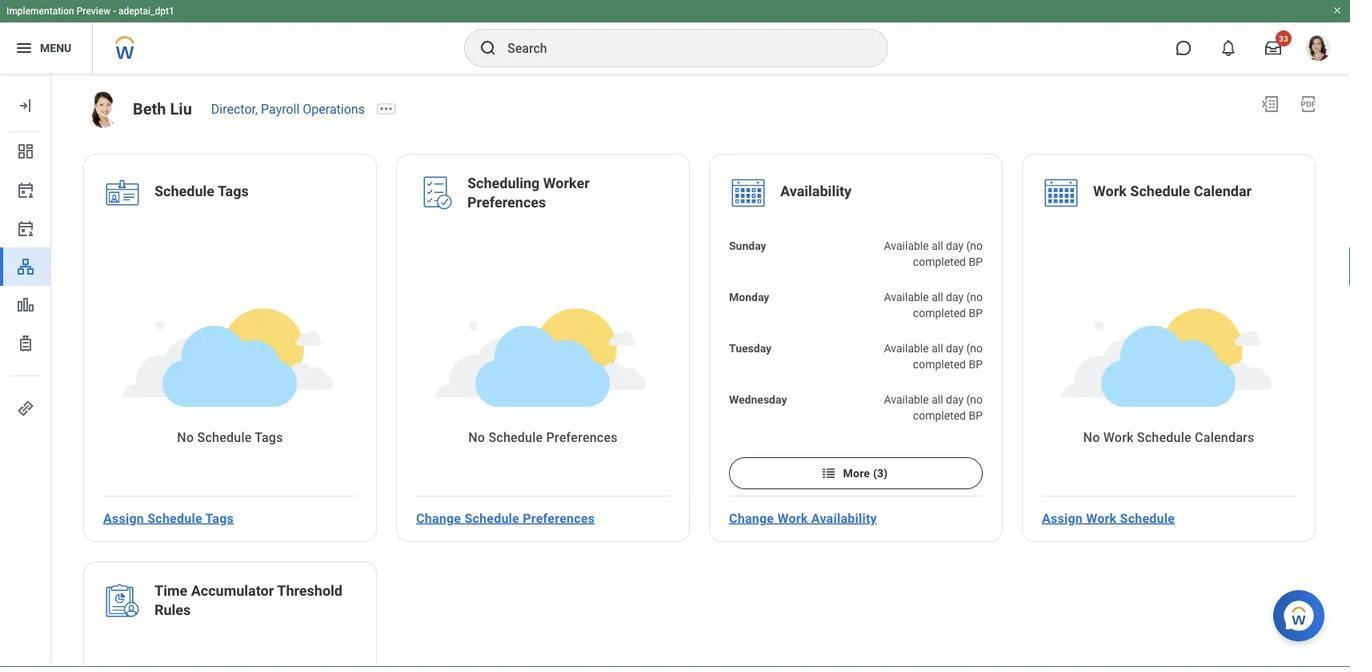 Task type: locate. For each thing, give the bounding box(es) containing it.
1 vertical spatial preferences
[[547, 430, 618, 445]]

tags inside button
[[205, 511, 234, 526]]

menu button
[[0, 22, 92, 74]]

2 day from the top
[[946, 290, 964, 304]]

4 submissions) from the top
[[916, 425, 983, 438]]

bp
[[969, 255, 983, 268], [969, 306, 983, 320], [969, 358, 983, 371], [969, 409, 983, 422]]

time accumulator threshold rules
[[155, 583, 343, 619]]

(no for tuesday
[[967, 342, 983, 355]]

completed for sunday
[[914, 255, 966, 268]]

all
[[932, 239, 944, 252], [932, 290, 944, 304], [932, 342, 944, 355], [932, 393, 944, 406]]

notifications large image
[[1221, 40, 1237, 56]]

-
[[113, 6, 116, 17]]

2 completed from the top
[[914, 306, 966, 320]]

task timeoff image
[[16, 334, 35, 353]]

available all day (no completed bp submissions) for monday
[[884, 290, 983, 336]]

preferences
[[468, 194, 546, 211], [547, 430, 618, 445], [523, 511, 595, 526]]

available all day (no completed bp submissions) for sunday
[[884, 239, 983, 284]]

(3)
[[874, 467, 888, 480]]

navigation pane region
[[0, 74, 51, 667]]

change inside button
[[729, 511, 774, 526]]

change work availability button
[[723, 502, 884, 534]]

2 available all day (no completed bp submissions) from the top
[[884, 290, 983, 336]]

3 completed from the top
[[914, 358, 966, 371]]

4 all from the top
[[932, 393, 944, 406]]

change schedule preferences button
[[410, 502, 602, 534]]

scheduling worker preferences
[[468, 175, 590, 211]]

(no
[[967, 239, 983, 252], [967, 290, 983, 304], [967, 342, 983, 355], [967, 393, 983, 406]]

3 available all day (no completed bp submissions) from the top
[[884, 342, 983, 387]]

calendar
[[1195, 183, 1252, 200]]

2 available from the top
[[884, 290, 929, 304]]

menu banner
[[0, 0, 1351, 74]]

schedule tags element
[[155, 182, 249, 204]]

schedule
[[155, 183, 215, 200], [1131, 183, 1191, 200], [197, 430, 252, 445], [489, 430, 543, 445], [1138, 430, 1192, 445], [148, 511, 202, 526], [465, 511, 520, 526], [1121, 511, 1176, 526]]

more (3)
[[844, 467, 888, 480]]

1 vertical spatial availability
[[812, 511, 877, 526]]

1 assign from the left
[[103, 511, 144, 526]]

work for change work availability
[[778, 511, 808, 526]]

no for scheduling worker preferences
[[469, 430, 485, 445]]

3 all from the top
[[932, 342, 944, 355]]

change inside "button"
[[416, 511, 461, 526]]

1 all from the top
[[932, 239, 944, 252]]

1 horizontal spatial assign
[[1043, 511, 1083, 526]]

completed for monday
[[914, 306, 966, 320]]

calendars
[[1196, 430, 1255, 445]]

director, payroll operations
[[211, 101, 365, 117]]

beth liu
[[133, 99, 192, 118]]

no work schedule calendars
[[1084, 430, 1255, 445]]

work
[[1094, 183, 1127, 200], [1104, 430, 1134, 445], [778, 511, 808, 526], [1087, 511, 1117, 526]]

3 day from the top
[[946, 342, 964, 355]]

0 horizontal spatial assign
[[103, 511, 144, 526]]

2 vertical spatial tags
[[205, 511, 234, 526]]

no for work schedule calendar
[[1084, 430, 1101, 445]]

submissions) for monday
[[916, 322, 983, 336]]

(no for monday
[[967, 290, 983, 304]]

submissions) for tuesday
[[916, 374, 983, 387]]

4 day from the top
[[946, 393, 964, 406]]

33 button
[[1256, 30, 1292, 66]]

1 available from the top
[[884, 239, 929, 252]]

available all day (no completed bp submissions)
[[884, 239, 983, 284], [884, 290, 983, 336], [884, 342, 983, 387], [884, 393, 983, 438]]

2 vertical spatial preferences
[[523, 511, 595, 526]]

0 vertical spatial preferences
[[468, 194, 546, 211]]

1 no from the left
[[177, 430, 194, 445]]

dashboard image
[[16, 142, 35, 161]]

calendar user solid image down 'dashboard' icon
[[16, 180, 35, 199]]

4 completed from the top
[[914, 409, 966, 422]]

view team image
[[16, 257, 35, 276]]

2 submissions) from the top
[[916, 322, 983, 336]]

day for monday
[[946, 290, 964, 304]]

calendar user solid image up view team image
[[16, 219, 35, 238]]

1 vertical spatial tags
[[255, 430, 283, 445]]

preferences for change schedule preferences
[[523, 511, 595, 526]]

0 vertical spatial availability
[[781, 183, 852, 200]]

no
[[177, 430, 194, 445], [469, 430, 485, 445], [1084, 430, 1101, 445]]

change for availability
[[729, 511, 774, 526]]

3 bp from the top
[[969, 358, 983, 371]]

preferences inside "button"
[[523, 511, 595, 526]]

rules
[[155, 602, 191, 619]]

preferences inside scheduling worker preferences
[[468, 194, 546, 211]]

available for monday
[[884, 290, 929, 304]]

0 vertical spatial calendar user solid image
[[16, 180, 35, 199]]

4 (no from the top
[[967, 393, 983, 406]]

4 available all day (no completed bp submissions) from the top
[[884, 393, 983, 438]]

work for assign work schedule
[[1087, 511, 1117, 526]]

1 horizontal spatial no
[[469, 430, 485, 445]]

day
[[946, 239, 964, 252], [946, 290, 964, 304], [946, 342, 964, 355], [946, 393, 964, 406]]

assign inside "button"
[[1043, 511, 1083, 526]]

monday
[[729, 290, 770, 304]]

implementation
[[6, 6, 74, 17]]

tags for no schedule tags
[[255, 430, 283, 445]]

2 horizontal spatial no
[[1084, 430, 1101, 445]]

1 bp from the top
[[969, 255, 983, 268]]

1 horizontal spatial change
[[729, 511, 774, 526]]

2 no from the left
[[469, 430, 485, 445]]

scheduling worker preferences element
[[468, 174, 670, 215]]

3 no from the left
[[1084, 430, 1101, 445]]

completed
[[914, 255, 966, 268], [914, 306, 966, 320], [914, 358, 966, 371], [914, 409, 966, 422]]

1 change from the left
[[416, 511, 461, 526]]

work inside button
[[778, 511, 808, 526]]

3 available from the top
[[884, 342, 929, 355]]

available
[[884, 239, 929, 252], [884, 290, 929, 304], [884, 342, 929, 355], [884, 393, 929, 406]]

time
[[155, 583, 188, 599]]

0 horizontal spatial change
[[416, 511, 461, 526]]

view printable version (pdf) image
[[1300, 94, 1319, 114]]

3 (no from the top
[[967, 342, 983, 355]]

change work availability
[[729, 511, 877, 526]]

2 (no from the top
[[967, 290, 983, 304]]

preview
[[77, 6, 111, 17]]

1 vertical spatial calendar user solid image
[[16, 219, 35, 238]]

assign schedule tags button
[[97, 502, 240, 534]]

worker
[[544, 175, 590, 192]]

1 (no from the top
[[967, 239, 983, 252]]

4 available from the top
[[884, 393, 929, 406]]

4 bp from the top
[[969, 409, 983, 422]]

1 available all day (no completed bp submissions) from the top
[[884, 239, 983, 284]]

availability
[[781, 183, 852, 200], [812, 511, 877, 526]]

work inside "button"
[[1087, 511, 1117, 526]]

change
[[416, 511, 461, 526], [729, 511, 774, 526]]

tags
[[218, 183, 249, 200], [255, 430, 283, 445], [205, 511, 234, 526]]

work schedule calendar
[[1094, 183, 1252, 200]]

1 submissions) from the top
[[916, 271, 983, 284]]

0 horizontal spatial no
[[177, 430, 194, 445]]

available for wednesday
[[884, 393, 929, 406]]

all for monday
[[932, 290, 944, 304]]

completed for wednesday
[[914, 409, 966, 422]]

day for sunday
[[946, 239, 964, 252]]

1 day from the top
[[946, 239, 964, 252]]

availability inside button
[[812, 511, 877, 526]]

sunday
[[729, 239, 767, 252]]

calendar user solid image
[[16, 180, 35, 199], [16, 219, 35, 238]]

day for wednesday
[[946, 393, 964, 406]]

2 assign from the left
[[1043, 511, 1083, 526]]

3 submissions) from the top
[[916, 374, 983, 387]]

2 bp from the top
[[969, 306, 983, 320]]

1 completed from the top
[[914, 255, 966, 268]]

work for no work schedule calendars
[[1104, 430, 1134, 445]]

threshold
[[277, 583, 343, 599]]

2 all from the top
[[932, 290, 944, 304]]

list view image
[[821, 465, 837, 481]]

available all day (no completed bp submissions) for wednesday
[[884, 393, 983, 438]]

2 change from the left
[[729, 511, 774, 526]]

beth
[[133, 99, 166, 118]]

assign
[[103, 511, 144, 526], [1043, 511, 1083, 526]]

justify image
[[14, 38, 34, 58]]

assign inside button
[[103, 511, 144, 526]]

submissions)
[[916, 271, 983, 284], [916, 322, 983, 336], [916, 374, 983, 387], [916, 425, 983, 438]]



Task type: vqa. For each thing, say whether or not it's contained in the screenshot.
AVAILABILITY
yes



Task type: describe. For each thing, give the bounding box(es) containing it.
accumulator
[[191, 583, 274, 599]]

submissions) for wednesday
[[916, 425, 983, 438]]

close environment banner image
[[1333, 6, 1343, 15]]

1 calendar user solid image from the top
[[16, 180, 35, 199]]

inbox large image
[[1266, 40, 1282, 56]]

bp for tuesday
[[969, 358, 983, 371]]

wednesday
[[729, 393, 787, 406]]

33
[[1280, 34, 1289, 43]]

export to excel image
[[1261, 94, 1280, 114]]

implementation preview -   adeptai_dpt1
[[6, 6, 174, 17]]

no for schedule tags
[[177, 430, 194, 445]]

search image
[[479, 38, 498, 58]]

all for wednesday
[[932, 393, 944, 406]]

0 vertical spatial tags
[[218, 183, 249, 200]]

completed for tuesday
[[914, 358, 966, 371]]

tuesday
[[729, 342, 772, 355]]

assign work schedule
[[1043, 511, 1176, 526]]

schedule inside 'element'
[[1131, 183, 1191, 200]]

more
[[844, 467, 871, 480]]

more (3) button
[[729, 457, 983, 489]]

scheduling
[[468, 175, 540, 192]]

(no for wednesday
[[967, 393, 983, 406]]

submissions) for sunday
[[916, 271, 983, 284]]

tags for assign schedule tags
[[205, 511, 234, 526]]

available all day (no completed bp submissions) for tuesday
[[884, 342, 983, 387]]

liu
[[170, 99, 192, 118]]

schedule inside button
[[148, 511, 202, 526]]

demo_f075.png image
[[83, 91, 120, 128]]

time accumulator threshold rules element
[[155, 581, 357, 623]]

no schedule preferences
[[469, 430, 618, 445]]

available for tuesday
[[884, 342, 929, 355]]

schedule tags
[[155, 183, 249, 200]]

available for sunday
[[884, 239, 929, 252]]

work inside 'element'
[[1094, 183, 1127, 200]]

preferences for scheduling worker preferences
[[468, 194, 546, 211]]

menu
[[40, 41, 71, 55]]

transformation import image
[[16, 96, 35, 115]]

bp for sunday
[[969, 255, 983, 268]]

day for tuesday
[[946, 342, 964, 355]]

link image
[[16, 399, 35, 418]]

availability element
[[781, 182, 852, 204]]

chart image
[[16, 295, 35, 315]]

bp for wednesday
[[969, 409, 983, 422]]

all for tuesday
[[932, 342, 944, 355]]

adeptai_dpt1
[[119, 6, 174, 17]]

no schedule tags
[[177, 430, 283, 445]]

assign schedule tags
[[103, 511, 234, 526]]

(no for sunday
[[967, 239, 983, 252]]

Search Workday  search field
[[508, 30, 855, 66]]

change schedule preferences
[[416, 511, 595, 526]]

assign for work schedule calendar
[[1043, 511, 1083, 526]]

assign work schedule button
[[1036, 502, 1182, 534]]

preferences for no schedule preferences
[[547, 430, 618, 445]]

bp for monday
[[969, 306, 983, 320]]

director, payroll operations link
[[211, 101, 365, 117]]

work schedule calendar element
[[1094, 182, 1252, 204]]

operations
[[303, 101, 365, 117]]

assign for schedule tags
[[103, 511, 144, 526]]

2 calendar user solid image from the top
[[16, 219, 35, 238]]

payroll
[[261, 101, 300, 117]]

director,
[[211, 101, 258, 117]]

all for sunday
[[932, 239, 944, 252]]

change for scheduling worker preferences
[[416, 511, 461, 526]]

profile logan mcneil image
[[1306, 35, 1332, 64]]



